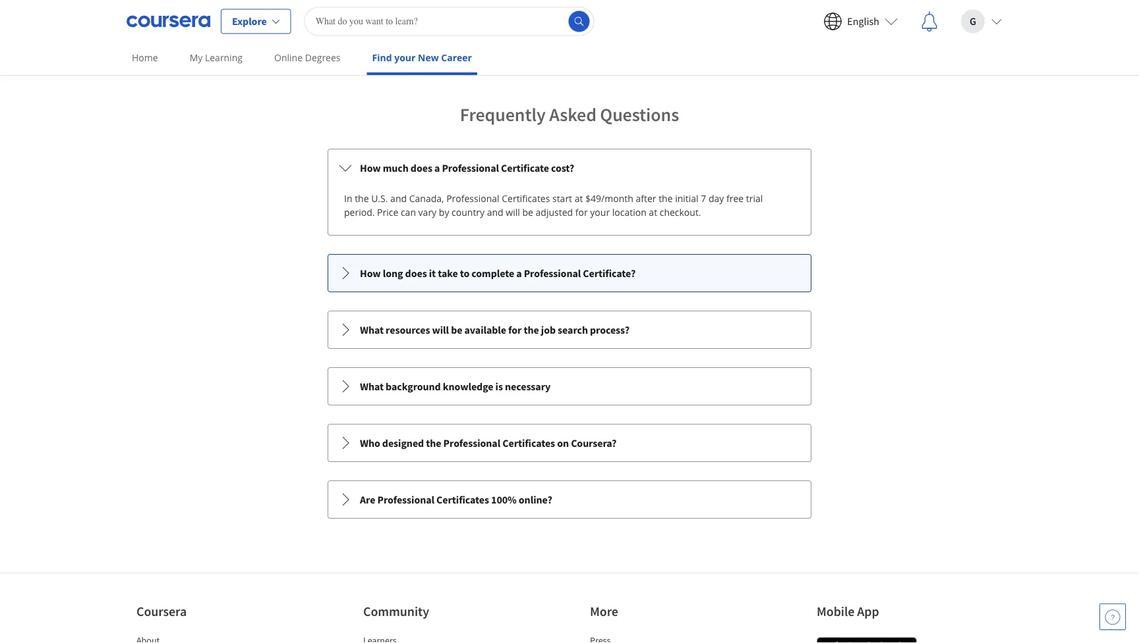 Task type: locate. For each thing, give the bounding box(es) containing it.
explore
[[232, 15, 267, 28]]

0 vertical spatial does
[[411, 161, 432, 175]]

adjusted
[[536, 206, 573, 219]]

how much does a professional certificate cost?
[[360, 161, 574, 175]]

0 horizontal spatial list item
[[136, 635, 249, 644]]

0 vertical spatial what
[[360, 324, 384, 337]]

the right after
[[659, 192, 673, 205]]

list item
[[136, 635, 249, 644], [363, 635, 475, 644], [590, 635, 702, 644]]

certificates left 'on'
[[502, 437, 555, 450]]

frequently asked questions
[[460, 103, 679, 126]]

2 horizontal spatial list item
[[590, 635, 702, 644]]

1 vertical spatial and
[[487, 206, 503, 219]]

be
[[522, 206, 533, 219], [451, 324, 462, 337]]

list item for more
[[590, 635, 702, 644]]

1 horizontal spatial and
[[487, 206, 503, 219]]

in
[[344, 192, 352, 205]]

much
[[383, 161, 409, 175]]

coursera image
[[127, 11, 210, 32]]

1 vertical spatial what
[[360, 380, 384, 393]]

what inside dropdown button
[[360, 380, 384, 393]]

1 horizontal spatial your
[[590, 206, 610, 219]]

vary
[[418, 206, 436, 219]]

what for what background knowledge is necessary
[[360, 380, 384, 393]]

how long does it take to complete a professional certificate?
[[360, 267, 636, 280]]

certificates
[[502, 192, 550, 205], [502, 437, 555, 450], [436, 494, 489, 507]]

who designed the professional certificates on coursera?
[[360, 437, 617, 450]]

my
[[190, 51, 203, 64]]

will
[[506, 206, 520, 219], [432, 324, 449, 337]]

my learning link
[[184, 43, 248, 73]]

location
[[612, 206, 646, 219]]

long
[[383, 267, 403, 280]]

certificates inside 'dropdown button'
[[436, 494, 489, 507]]

1 horizontal spatial a
[[516, 267, 522, 280]]

1 vertical spatial for
[[508, 324, 522, 337]]

on
[[557, 437, 569, 450]]

1 vertical spatial how
[[360, 267, 381, 280]]

search
[[558, 324, 588, 337]]

1 how from the top
[[360, 161, 381, 175]]

be left adjusted
[[522, 206, 533, 219]]

how long does it take to complete a professional certificate? button
[[328, 255, 811, 292]]

1 horizontal spatial for
[[575, 206, 588, 219]]

and up can
[[390, 192, 407, 205]]

1 vertical spatial certificates
[[502, 437, 555, 450]]

online degrees link
[[269, 43, 346, 73]]

1 vertical spatial does
[[405, 267, 427, 280]]

0 vertical spatial how
[[360, 161, 381, 175]]

how
[[360, 161, 381, 175], [360, 267, 381, 280]]

be inside 'dropdown button'
[[451, 324, 462, 337]]

1 vertical spatial a
[[516, 267, 522, 280]]

0 horizontal spatial and
[[390, 192, 407, 205]]

how left long
[[360, 267, 381, 280]]

a up canada, at the left top
[[434, 161, 440, 175]]

list item down more
[[590, 635, 702, 644]]

can
[[401, 206, 416, 219]]

find
[[372, 51, 392, 64]]

the right designed
[[426, 437, 441, 450]]

1 horizontal spatial be
[[522, 206, 533, 219]]

my learning
[[190, 51, 243, 64]]

how inside how long does it take to complete a professional certificate? 'dropdown button'
[[360, 267, 381, 280]]

a right the complete at the top
[[516, 267, 522, 280]]

what left resources at the bottom left of the page
[[360, 324, 384, 337]]

what
[[360, 324, 384, 337], [360, 380, 384, 393]]

0 vertical spatial your
[[394, 51, 416, 64]]

professional inside in the u.s. and canada, professional certificates start at $49/month after the initial 7 day free trial period. price can vary by country and will be adjusted for your location at checkout.
[[446, 192, 499, 205]]

0 horizontal spatial will
[[432, 324, 449, 337]]

0 vertical spatial for
[[575, 206, 588, 219]]

2 what from the top
[[360, 380, 384, 393]]

will right resources at the bottom left of the page
[[432, 324, 449, 337]]

certificate
[[501, 161, 549, 175]]

for right 'available' in the left bottom of the page
[[508, 324, 522, 337]]

what left background
[[360, 380, 384, 393]]

2 list item from the left
[[363, 635, 475, 644]]

the
[[355, 192, 369, 205], [659, 192, 673, 205], [524, 324, 539, 337], [426, 437, 441, 450]]

home link
[[127, 43, 163, 73]]

how inside how much does a professional certificate cost? dropdown button
[[360, 161, 381, 175]]

home
[[132, 51, 158, 64]]

at right start
[[575, 192, 583, 205]]

0 horizontal spatial a
[[434, 161, 440, 175]]

at down after
[[649, 206, 657, 219]]

what for what resources will be available for the job search process?
[[360, 324, 384, 337]]

does right much
[[411, 161, 432, 175]]

0 vertical spatial at
[[575, 192, 583, 205]]

1 horizontal spatial list item
[[363, 635, 475, 644]]

online
[[274, 51, 303, 64]]

initial
[[675, 192, 698, 205]]

1 vertical spatial be
[[451, 324, 462, 337]]

2 vertical spatial certificates
[[436, 494, 489, 507]]

trial
[[746, 192, 763, 205]]

professional
[[442, 161, 499, 175], [446, 192, 499, 205], [524, 267, 581, 280], [443, 437, 500, 450], [377, 494, 434, 507]]

what resources will be available for the job search process?
[[360, 324, 629, 337]]

does for a
[[411, 161, 432, 175]]

background
[[386, 380, 441, 393]]

what inside 'dropdown button'
[[360, 324, 384, 337]]

be left 'available' in the left bottom of the page
[[451, 324, 462, 337]]

list item for community
[[363, 635, 475, 644]]

who designed the professional certificates on coursera? button
[[328, 425, 811, 462]]

price
[[377, 206, 398, 219]]

0 horizontal spatial be
[[451, 324, 462, 337]]

how left much
[[360, 161, 381, 175]]

list item down coursera
[[136, 635, 249, 644]]

a inside dropdown button
[[434, 161, 440, 175]]

2 how from the top
[[360, 267, 381, 280]]

what background knowledge is necessary button
[[328, 368, 811, 405]]

and
[[390, 192, 407, 205], [487, 206, 503, 219]]

1 horizontal spatial will
[[506, 206, 520, 219]]

and right country in the left top of the page
[[487, 206, 503, 219]]

app
[[857, 604, 879, 621]]

does inside dropdown button
[[411, 161, 432, 175]]

0 horizontal spatial at
[[575, 192, 583, 205]]

canada,
[[409, 192, 444, 205]]

period.
[[344, 206, 375, 219]]

does inside 'dropdown button'
[[405, 267, 427, 280]]

mobile
[[817, 604, 854, 621]]

does left it
[[405, 267, 427, 280]]

your inside in the u.s. and canada, professional certificates start at $49/month after the initial 7 day free trial period. price can vary by country and will be adjusted for your location at checkout.
[[590, 206, 610, 219]]

0 horizontal spatial your
[[394, 51, 416, 64]]

0 vertical spatial be
[[522, 206, 533, 219]]

does
[[411, 161, 432, 175], [405, 267, 427, 280]]

your right find
[[394, 51, 416, 64]]

does for it
[[405, 267, 427, 280]]

0 vertical spatial a
[[434, 161, 440, 175]]

knowledge
[[443, 380, 493, 393]]

0 horizontal spatial for
[[508, 324, 522, 337]]

certificates down certificate
[[502, 192, 550, 205]]

None search field
[[304, 7, 594, 36]]

professional inside how long does it take to complete a professional certificate? 'dropdown button'
[[524, 267, 581, 280]]

0 vertical spatial certificates
[[502, 192, 550, 205]]

3 list item from the left
[[590, 635, 702, 644]]

1 vertical spatial at
[[649, 206, 657, 219]]

What do you want to learn? text field
[[304, 7, 594, 36]]

for inside in the u.s. and canada, professional certificates start at $49/month after the initial 7 day free trial period. price can vary by country and will be adjusted for your location at checkout.
[[575, 206, 588, 219]]

free
[[726, 192, 744, 205]]

1 list item from the left
[[136, 635, 249, 644]]

1 vertical spatial will
[[432, 324, 449, 337]]

by
[[439, 206, 449, 219]]

certificates left 100%
[[436, 494, 489, 507]]

list item down community
[[363, 635, 475, 644]]

at
[[575, 192, 583, 205], [649, 206, 657, 219]]

will left adjusted
[[506, 206, 520, 219]]

for
[[575, 206, 588, 219], [508, 324, 522, 337]]

1 what from the top
[[360, 324, 384, 337]]

cost?
[[551, 161, 574, 175]]

the left job
[[524, 324, 539, 337]]

0 vertical spatial will
[[506, 206, 520, 219]]

your down $49/month in the top of the page
[[590, 206, 610, 219]]

1 vertical spatial your
[[590, 206, 610, 219]]

your
[[394, 51, 416, 64], [590, 206, 610, 219]]

english button
[[813, 0, 908, 43]]

a
[[434, 161, 440, 175], [516, 267, 522, 280]]

necessary
[[505, 380, 551, 393]]

for right adjusted
[[575, 206, 588, 219]]

job
[[541, 324, 556, 337]]



Task type: describe. For each thing, give the bounding box(es) containing it.
7
[[701, 192, 706, 205]]

be inside in the u.s. and canada, professional certificates start at $49/month after the initial 7 day free trial period. price can vary by country and will be adjusted for your location at checkout.
[[522, 206, 533, 219]]

online degrees
[[274, 51, 340, 64]]

$49/month
[[585, 192, 633, 205]]

new
[[418, 51, 439, 64]]

find your new career link
[[367, 43, 477, 75]]

it
[[429, 267, 436, 280]]

take
[[438, 267, 458, 280]]

more
[[590, 604, 618, 621]]

country
[[452, 206, 485, 219]]

in the u.s. and canada, professional certificates start at $49/month after the initial 7 day free trial period. price can vary by country and will be adjusted for your location at checkout.
[[344, 192, 763, 219]]

the inside dropdown button
[[426, 437, 441, 450]]

are professional certificates 100% online?
[[360, 494, 552, 507]]

coursera
[[136, 604, 187, 621]]

start
[[552, 192, 572, 205]]

for inside 'dropdown button'
[[508, 324, 522, 337]]

find your new career
[[372, 51, 472, 64]]

download on the app store image
[[817, 638, 917, 644]]

asked
[[549, 103, 596, 126]]

after
[[636, 192, 656, 205]]

who
[[360, 437, 380, 450]]

how for how long does it take to complete a professional certificate?
[[360, 267, 381, 280]]

learning
[[205, 51, 243, 64]]

explore button
[[221, 9, 291, 34]]

online?
[[519, 494, 552, 507]]

certificates inside in the u.s. and canada, professional certificates start at $49/month after the initial 7 day free trial period. price can vary by country and will be adjusted for your location at checkout.
[[502, 192, 550, 205]]

career academy - gateway certificates carousel element
[[174, 0, 965, 50]]

professional inside the are professional certificates 100% online? 'dropdown button'
[[377, 494, 434, 507]]

resources
[[386, 324, 430, 337]]

to
[[460, 267, 469, 280]]

are
[[360, 494, 375, 507]]

degrees
[[305, 51, 340, 64]]

the right in
[[355, 192, 369, 205]]

professional inside dropdown button
[[443, 437, 500, 450]]

a inside 'dropdown button'
[[516, 267, 522, 280]]

mobile app
[[817, 604, 879, 621]]

career
[[441, 51, 472, 64]]

100%
[[491, 494, 517, 507]]

complete
[[472, 267, 514, 280]]

the inside 'dropdown button'
[[524, 324, 539, 337]]

coursera?
[[571, 437, 617, 450]]

u.s.
[[371, 192, 388, 205]]

designed
[[382, 437, 424, 450]]

0 vertical spatial and
[[390, 192, 407, 205]]

certificates inside dropdown button
[[502, 437, 555, 450]]

day
[[709, 192, 724, 205]]

g button
[[950, 0, 1012, 43]]

english
[[847, 15, 879, 28]]

what background knowledge is necessary
[[360, 380, 551, 393]]

how for how much does a professional certificate cost?
[[360, 161, 381, 175]]

questions
[[600, 103, 679, 126]]

will inside the what resources will be available for the job search process? 'dropdown button'
[[432, 324, 449, 337]]

frequently
[[460, 103, 546, 126]]

available
[[464, 324, 506, 337]]

how much does a professional certificate cost? button
[[328, 150, 811, 186]]

community
[[363, 604, 429, 621]]

are professional certificates 100% online? button
[[328, 482, 811, 519]]

list item for coursera
[[136, 635, 249, 644]]

1 horizontal spatial at
[[649, 206, 657, 219]]

g
[[970, 15, 976, 28]]

certificate?
[[583, 267, 636, 280]]

process?
[[590, 324, 629, 337]]

will inside in the u.s. and canada, professional certificates start at $49/month after the initial 7 day free trial period. price can vary by country and will be adjusted for your location at checkout.
[[506, 206, 520, 219]]

is
[[495, 380, 503, 393]]

professional inside how much does a professional certificate cost? dropdown button
[[442, 161, 499, 175]]

what resources will be available for the job search process? button
[[328, 312, 811, 349]]

checkout.
[[660, 206, 701, 219]]

help center image
[[1105, 610, 1121, 626]]



Task type: vqa. For each thing, say whether or not it's contained in the screenshot.
based
no



